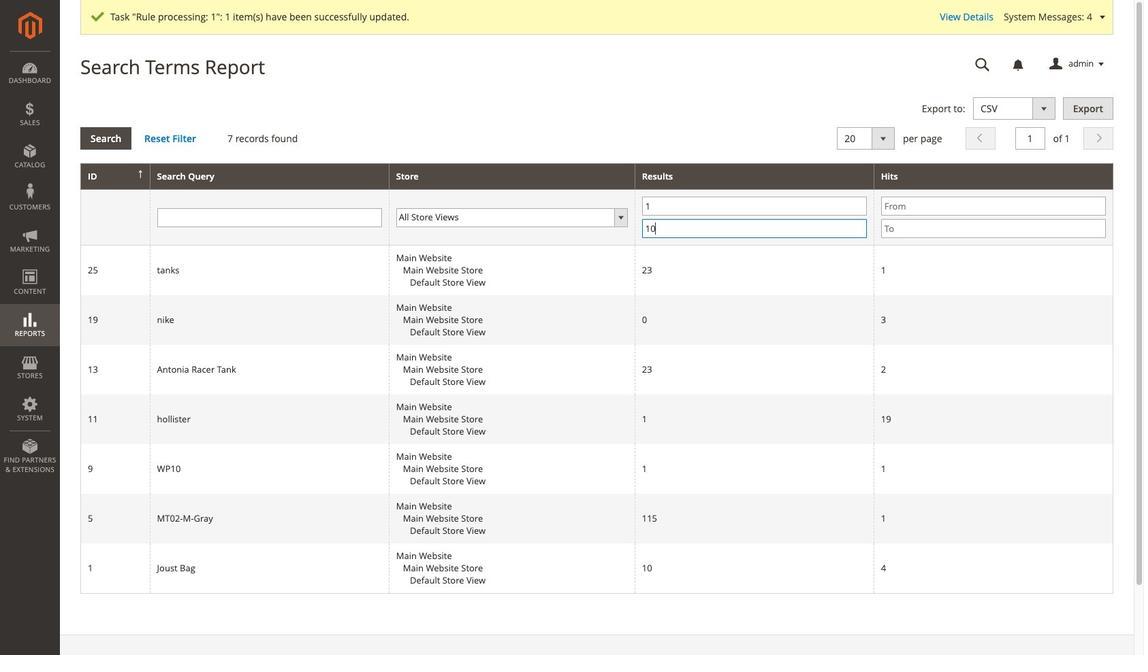 Task type: describe. For each thing, give the bounding box(es) containing it.
2 to text field from the left
[[881, 220, 1106, 239]]

magento admin panel image
[[18, 12, 42, 40]]

1 to text field from the left
[[642, 220, 867, 239]]



Task type: locate. For each thing, give the bounding box(es) containing it.
2 from text field from the left
[[881, 197, 1106, 216]]

1 horizontal spatial from text field
[[881, 197, 1106, 216]]

1 from text field from the left
[[642, 197, 867, 216]]

None text field
[[966, 52, 1000, 76], [1016, 127, 1046, 150], [157, 208, 382, 227], [966, 52, 1000, 76], [1016, 127, 1046, 150], [157, 208, 382, 227]]

from text field for first to 'text box' from left
[[642, 197, 867, 216]]

To text field
[[642, 220, 867, 239], [881, 220, 1106, 239]]

0 horizontal spatial to text field
[[642, 220, 867, 239]]

1 horizontal spatial to text field
[[881, 220, 1106, 239]]

menu bar
[[0, 51, 60, 482]]

0 horizontal spatial from text field
[[642, 197, 867, 216]]

from text field for 2nd to 'text box' from the left
[[881, 197, 1106, 216]]

From text field
[[642, 197, 867, 216], [881, 197, 1106, 216]]



